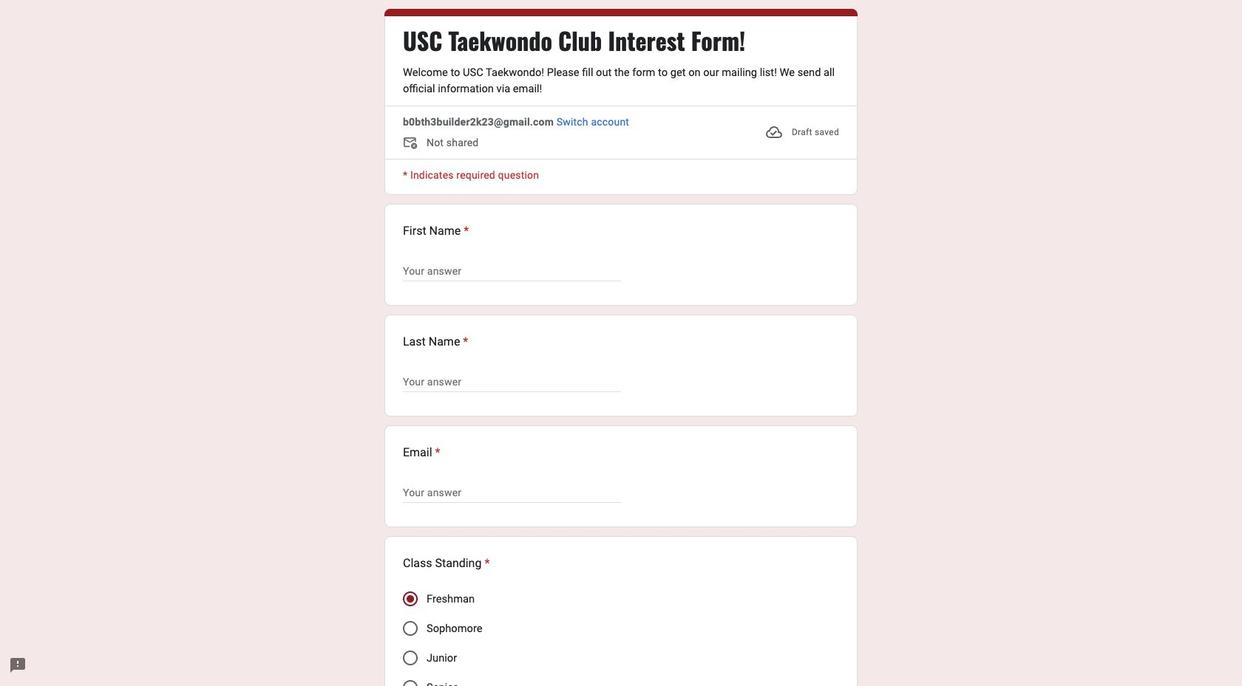 Task type: describe. For each thing, give the bounding box(es) containing it.
sophomore image
[[403, 622, 418, 637]]

Senior radio
[[403, 681, 418, 687]]

3 heading from the top
[[403, 333, 468, 351]]

your email and google account are not part of your response image
[[403, 135, 421, 153]]

1 heading from the top
[[403, 26, 746, 55]]

required question element for 1st heading from the bottom of the page
[[482, 555, 490, 573]]

required question element for 2nd heading
[[461, 223, 469, 240]]

5 heading from the top
[[403, 555, 490, 573]]

freshman image
[[407, 596, 414, 603]]

Freshman radio
[[403, 592, 418, 607]]

Sophomore radio
[[403, 622, 418, 637]]

junior image
[[403, 651, 418, 666]]



Task type: vqa. For each thing, say whether or not it's contained in the screenshot.
"Junior" option at bottom
yes



Task type: locate. For each thing, give the bounding box(es) containing it.
senior image
[[403, 681, 418, 687]]

list
[[385, 204, 858, 687]]

2 heading from the top
[[403, 223, 469, 240]]

None text field
[[403, 373, 621, 391], [403, 484, 621, 502], [403, 373, 621, 391], [403, 484, 621, 502]]

your email and google account are not part of your response image
[[403, 135, 427, 153]]

report a problem to google image
[[9, 657, 27, 675]]

status
[[765, 115, 839, 150]]

None text field
[[403, 262, 621, 280]]

Junior radio
[[403, 651, 418, 666]]

required question element
[[461, 223, 469, 240], [460, 333, 468, 351], [432, 444, 440, 462], [482, 555, 490, 573]]

4 heading from the top
[[403, 444, 440, 462]]

required question element for 3rd heading from the bottom of the page
[[460, 333, 468, 351]]

heading
[[403, 26, 746, 55], [403, 223, 469, 240], [403, 333, 468, 351], [403, 444, 440, 462], [403, 555, 490, 573]]

required question element for fourth heading from the top
[[432, 444, 440, 462]]



